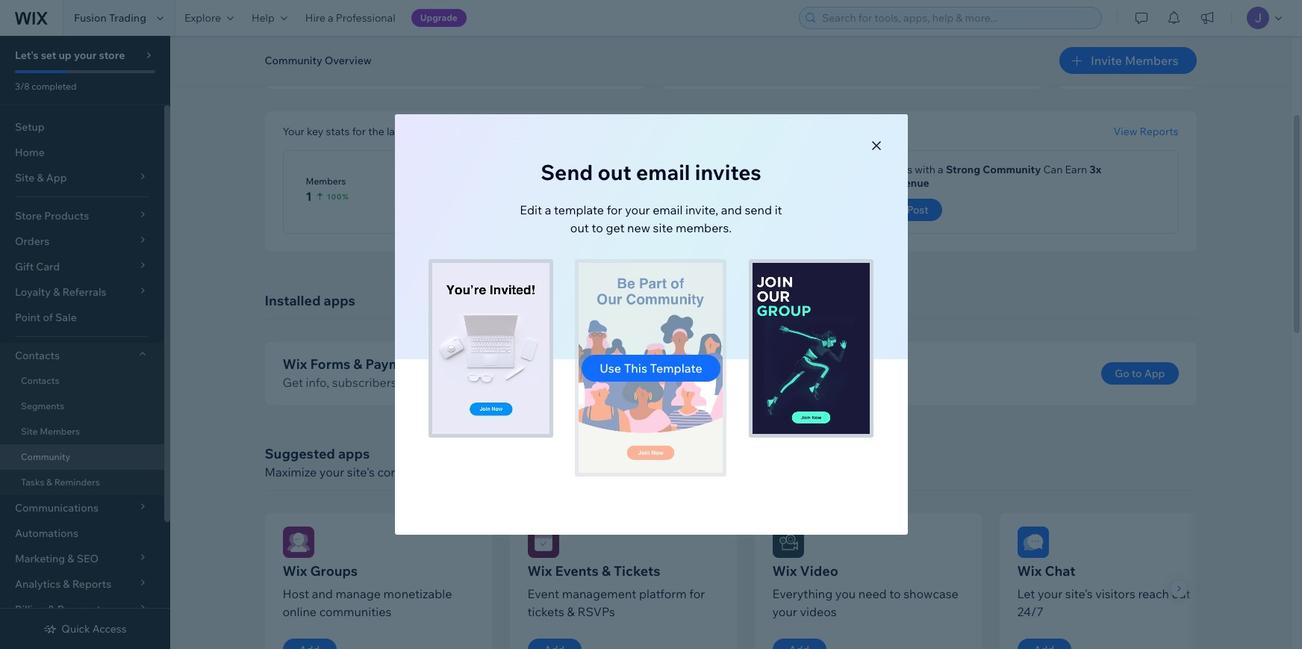 Task type: vqa. For each thing, say whether or not it's contained in the screenshot.


Task type: locate. For each thing, give the bounding box(es) containing it.
24/7
[[1018, 604, 1044, 619]]

platform
[[640, 586, 687, 601]]

wix inside the wix chat let your site's visitors reach out 24/7
[[1018, 563, 1043, 580]]

a for edit a template for your email invite, and send it out to get new site members.
[[545, 202, 552, 217]]

let
[[1018, 586, 1036, 601]]

add button
[[287, 40, 341, 62], [1082, 40, 1136, 62]]

0 horizontal spatial for
[[352, 125, 366, 138]]

wix up let
[[1018, 563, 1043, 580]]

list
[[265, 0, 1303, 89], [265, 513, 1227, 649]]

invite
[[1092, 53, 1123, 68]]

invites
[[695, 159, 762, 185]]

community
[[265, 54, 323, 67], [983, 163, 1042, 176], [21, 451, 70, 462]]

2 vertical spatial for
[[690, 586, 706, 601]]

create
[[872, 203, 905, 217]]

a right edit
[[545, 202, 552, 217]]

email up edit a template for your email invite, and send it out to get new site members.
[[637, 159, 691, 185]]

out down template
[[571, 220, 589, 235]]

contacts up segments
[[21, 375, 59, 386]]

your up new
[[625, 202, 650, 217]]

1 vertical spatial members
[[306, 176, 346, 187]]

installed
[[265, 292, 321, 309]]

and for for
[[722, 202, 743, 217]]

1 vertical spatial with
[[482, 375, 505, 390]]

1 vertical spatial list
[[265, 513, 1227, 649]]

members up 100% on the top left of the page
[[306, 176, 346, 187]]

apps up site's
[[338, 445, 370, 462]]

community link
[[0, 445, 164, 470]]

template
[[554, 202, 604, 217]]

send
[[541, 159, 593, 185]]

1 horizontal spatial members
[[306, 176, 346, 187]]

your right let
[[1038, 586, 1063, 601]]

your
[[283, 125, 305, 138]]

1 vertical spatial for
[[607, 202, 623, 217]]

wix up everything
[[773, 563, 798, 580]]

out right send
[[598, 159, 632, 185]]

0 vertical spatial a
[[328, 11, 334, 25]]

your right up
[[74, 49, 97, 62]]

2 vertical spatial community
[[21, 451, 70, 462]]

2 vertical spatial to
[[890, 586, 901, 601]]

0 horizontal spatial add button
[[287, 40, 341, 62]]

for left the
[[352, 125, 366, 138]]

overview
[[325, 54, 372, 67]]

for inside edit a template for your email invite, and send it out to get new site members.
[[607, 202, 623, 217]]

your for wix
[[1038, 586, 1063, 601]]

email up 'site'
[[653, 202, 683, 217]]

2 vertical spatial and
[[312, 586, 333, 601]]

potential
[[443, 465, 493, 480]]

help
[[252, 11, 275, 25]]

your inside the wix chat let your site's visitors reach out 24/7
[[1038, 586, 1063, 601]]

members inside button
[[1126, 53, 1179, 68]]

suggested
[[265, 445, 335, 462]]

0 horizontal spatial add
[[304, 44, 324, 58]]

wix up get
[[283, 356, 307, 373]]

members right site
[[40, 426, 80, 437]]

wix up event
[[528, 563, 552, 580]]

members inside sidebar element
[[40, 426, 80, 437]]

1 vertical spatial email
[[653, 202, 683, 217]]

reminders
[[54, 477, 100, 488]]

0 horizontal spatial a
[[328, 11, 334, 25]]

wix inside wix events & tickets event management platform for tickets & rsvps
[[528, 563, 552, 580]]

to right go
[[1132, 367, 1143, 380]]

& up subscribers
[[354, 356, 363, 373]]

and down groups at the left bottom
[[312, 586, 333, 601]]

to left get on the top of the page
[[592, 220, 604, 235]]

get
[[606, 220, 625, 235]]

template
[[650, 360, 703, 375]]

your for let's
[[74, 49, 97, 62]]

2 add button from the left
[[1082, 40, 1136, 62]]

and left send
[[722, 202, 743, 217]]

a inside 'link'
[[328, 11, 334, 25]]

apps right installed
[[324, 292, 355, 309]]

payments
[[424, 375, 479, 390]]

and inside edit a template for your email invite, and send it out to get new site members.
[[722, 202, 743, 217]]

wix inside wix forms & payments get info, subscribers and payments with forms.
[[283, 356, 307, 373]]

contacts for "contacts" popup button at the bottom left
[[15, 349, 60, 362]]

the
[[368, 125, 385, 138]]

wix up host
[[283, 563, 307, 580]]

1 vertical spatial and
[[400, 375, 421, 390]]

community
[[378, 465, 441, 480]]

with left strong
[[915, 163, 936, 176]]

subscribers
[[332, 375, 397, 390]]

0 vertical spatial and
[[722, 202, 743, 217]]

wix for chat
[[1018, 563, 1043, 580]]

with inside wix forms & payments get info, subscribers and payments with forms.
[[482, 375, 505, 390]]

1 horizontal spatial out
[[598, 159, 632, 185]]

&
[[354, 356, 363, 373], [46, 477, 52, 488], [602, 563, 611, 580], [567, 604, 575, 619]]

let's
[[15, 49, 39, 62]]

wix inside wix video everything you need to showcase your videos
[[773, 563, 798, 580]]

contacts inside popup button
[[15, 349, 60, 362]]

2 horizontal spatial for
[[690, 586, 706, 601]]

100%
[[327, 192, 349, 201]]

maximize
[[265, 465, 317, 480]]

add for 1st add button from right
[[1099, 44, 1119, 58]]

members
[[1126, 53, 1179, 68], [306, 176, 346, 187], [40, 426, 80, 437]]

create post button
[[858, 199, 943, 221]]

host
[[283, 586, 309, 601]]

3/8 completed
[[15, 81, 77, 92]]

community down hire
[[265, 54, 323, 67]]

1 add from the left
[[304, 44, 324, 58]]

wix for video
[[773, 563, 798, 580]]

community left the "can"
[[983, 163, 1042, 176]]

1 horizontal spatial a
[[545, 202, 552, 217]]

to inside wix video everything you need to showcase your videos
[[890, 586, 901, 601]]

for
[[352, 125, 366, 138], [607, 202, 623, 217], [690, 586, 706, 601]]

1 horizontal spatial add button
[[1082, 40, 1136, 62]]

1 vertical spatial community
[[983, 163, 1042, 176]]

2 vertical spatial with
[[496, 465, 519, 480]]

out right reach
[[1173, 586, 1191, 601]]

contacts down point of sale
[[15, 349, 60, 362]]

a for hire a professional
[[328, 11, 334, 25]]

2 vertical spatial out
[[1173, 586, 1191, 601]]

1 vertical spatial contacts
[[21, 375, 59, 386]]

of
[[43, 311, 53, 324]]

businesses with a strong community can earn
[[858, 163, 1090, 176]]

1 horizontal spatial for
[[607, 202, 623, 217]]

add for 2nd add button from the right
[[304, 44, 324, 58]]

your down everything
[[773, 604, 798, 619]]

0 vertical spatial for
[[352, 125, 366, 138]]

1 vertical spatial out
[[571, 220, 589, 235]]

your inside suggested apps maximize your site's community potential with these apps.
[[320, 465, 345, 480]]

0 vertical spatial community
[[265, 54, 323, 67]]

1 horizontal spatial add
[[1099, 44, 1119, 58]]

1 vertical spatial to
[[1132, 367, 1143, 380]]

1
[[306, 189, 312, 204]]

days:
[[422, 125, 447, 138]]

1 vertical spatial apps
[[338, 445, 370, 462]]

1 horizontal spatial to
[[890, 586, 901, 601]]

for for stats
[[352, 125, 366, 138]]

wix for events
[[528, 563, 552, 580]]

2 horizontal spatial members
[[1126, 53, 1179, 68]]

community inside button
[[265, 54, 323, 67]]

can
[[1044, 163, 1063, 176]]

apps inside suggested apps maximize your site's community potential with these apps.
[[338, 445, 370, 462]]

a inside edit a template for your email invite, and send it out to get new site members.
[[545, 202, 552, 217]]

community down site members
[[21, 451, 70, 462]]

0 vertical spatial apps
[[324, 292, 355, 309]]

upgrade button
[[411, 9, 467, 27]]

with left forms.
[[482, 375, 505, 390]]

2 horizontal spatial a
[[938, 163, 944, 176]]

2 horizontal spatial to
[[1132, 367, 1143, 380]]

email inside edit a template for your email invite, and send it out to get new site members.
[[653, 202, 683, 217]]

0 horizontal spatial members
[[40, 426, 80, 437]]

these
[[522, 465, 553, 480]]

to right the need
[[890, 586, 901, 601]]

your for suggested
[[320, 465, 345, 480]]

a right hire
[[328, 11, 334, 25]]

wix inside wix groups host and manage monetizable online communities
[[283, 563, 307, 580]]

1 horizontal spatial and
[[400, 375, 421, 390]]

manage
[[336, 586, 381, 601]]

wix for groups
[[283, 563, 307, 580]]

groups
[[310, 563, 358, 580]]

suggested apps maximize your site's community potential with these apps.
[[265, 445, 586, 480]]

community overview button
[[257, 49, 379, 72]]

0 horizontal spatial out
[[571, 220, 589, 235]]

go to app button
[[1102, 362, 1179, 385]]

events
[[556, 563, 599, 580]]

& up management
[[602, 563, 611, 580]]

and inside wix forms & payments get info, subscribers and payments with forms.
[[400, 375, 421, 390]]

revenue
[[887, 176, 930, 190]]

0 horizontal spatial and
[[312, 586, 333, 601]]

for right platform
[[690, 586, 706, 601]]

your
[[74, 49, 97, 62], [625, 202, 650, 217], [320, 465, 345, 480], [1038, 586, 1063, 601], [773, 604, 798, 619]]

0 vertical spatial email
[[637, 159, 691, 185]]

30
[[407, 125, 419, 138]]

2 horizontal spatial community
[[983, 163, 1042, 176]]

0 horizontal spatial to
[[592, 220, 604, 235]]

& right the tasks
[[46, 477, 52, 488]]

& inside wix forms & payments get info, subscribers and payments with forms.
[[354, 356, 363, 373]]

2 add from the left
[[1099, 44, 1119, 58]]

use this template button
[[582, 355, 721, 381]]

members right "invite"
[[1126, 53, 1179, 68]]

you
[[836, 586, 856, 601]]

and down payments
[[400, 375, 421, 390]]

0 vertical spatial list
[[265, 0, 1303, 89]]

0 vertical spatial contacts
[[15, 349, 60, 362]]

0 horizontal spatial community
[[21, 451, 70, 462]]

2 list from the top
[[265, 513, 1227, 649]]

earn
[[1066, 163, 1088, 176]]

and inside wix groups host and manage monetizable online communities
[[312, 586, 333, 601]]

stats
[[326, 125, 350, 138]]

more
[[858, 176, 885, 190]]

your inside sidebar element
[[74, 49, 97, 62]]

to inside edit a template for your email invite, and send it out to get new site members.
[[592, 220, 604, 235]]

site members
[[21, 426, 80, 437]]

home link
[[0, 140, 164, 165]]

segments
[[21, 400, 64, 412]]

wix video everything you need to showcase your videos
[[773, 563, 959, 619]]

edit
[[520, 202, 542, 217]]

your left site's
[[320, 465, 345, 480]]

0 vertical spatial to
[[592, 220, 604, 235]]

1 list from the top
[[265, 0, 1303, 89]]

apps
[[324, 292, 355, 309], [338, 445, 370, 462]]

contacts button
[[0, 343, 164, 368]]

with left these
[[496, 465, 519, 480]]

0 vertical spatial members
[[1126, 53, 1179, 68]]

home
[[15, 146, 45, 159]]

wix for forms
[[283, 356, 307, 373]]

2 vertical spatial a
[[545, 202, 552, 217]]

help button
[[243, 0, 296, 36]]

2 vertical spatial members
[[40, 426, 80, 437]]

with inside suggested apps maximize your site's community potential with these apps.
[[496, 465, 519, 480]]

1 horizontal spatial community
[[265, 54, 323, 67]]

community inside sidebar element
[[21, 451, 70, 462]]

for up get on the top of the page
[[607, 202, 623, 217]]

0
[[574, 189, 581, 204]]

forms.
[[508, 375, 546, 390]]

out
[[598, 159, 632, 185], [571, 220, 589, 235], [1173, 586, 1191, 601]]

a left strong
[[938, 163, 944, 176]]

email
[[637, 159, 691, 185], [653, 202, 683, 217]]

2 horizontal spatial out
[[1173, 586, 1191, 601]]

monetizable
[[384, 586, 452, 601]]

2 horizontal spatial and
[[722, 202, 743, 217]]



Task type: describe. For each thing, give the bounding box(es) containing it.
set
[[41, 49, 56, 62]]

for for template
[[607, 202, 623, 217]]

info,
[[306, 375, 330, 390]]

apps.
[[556, 465, 586, 480]]

need
[[859, 586, 887, 601]]

3x
[[1090, 163, 1102, 176]]

view reports
[[1114, 125, 1179, 138]]

tasks & reminders link
[[0, 470, 164, 495]]

new
[[628, 220, 651, 235]]

edit a template for your email invite, and send it out to get new site members.
[[520, 202, 783, 235]]

automations
[[15, 527, 78, 540]]

hire a professional link
[[296, 0, 405, 36]]

quick
[[62, 622, 90, 636]]

go to app
[[1116, 367, 1166, 380]]

event
[[528, 586, 560, 601]]

video
[[801, 563, 839, 580]]

site's
[[1066, 586, 1093, 601]]

everything
[[773, 586, 833, 601]]

this
[[624, 360, 648, 375]]

showcase
[[904, 586, 959, 601]]

members for invite members
[[1126, 53, 1179, 68]]

go
[[1116, 367, 1130, 380]]

forms
[[310, 356, 351, 373]]

view reports link
[[1114, 125, 1179, 138]]

quick access button
[[44, 622, 127, 636]]

chat
[[1046, 563, 1076, 580]]

access
[[92, 622, 127, 636]]

send out email invites
[[541, 159, 762, 185]]

for inside wix events & tickets event management platform for tickets & rsvps
[[690, 586, 706, 601]]

use
[[600, 360, 622, 375]]

members.
[[676, 220, 732, 235]]

communities
[[320, 604, 392, 619]]

view
[[1114, 125, 1138, 138]]

sidebar element
[[0, 36, 170, 649]]

contacts for contacts link
[[21, 375, 59, 386]]

apps for installed
[[324, 292, 355, 309]]

tasks
[[21, 477, 44, 488]]

0 vertical spatial out
[[598, 159, 632, 185]]

invite members button
[[1060, 47, 1197, 74]]

list containing add
[[265, 0, 1303, 89]]

installed apps
[[265, 292, 355, 309]]

out inside edit a template for your email invite, and send it out to get new site members.
[[571, 220, 589, 235]]

engagement
[[574, 176, 628, 187]]

community for community overview
[[265, 54, 323, 67]]

and for payments
[[400, 375, 421, 390]]

quick access
[[62, 622, 127, 636]]

your key stats for the last 30 days:
[[283, 125, 447, 138]]

explore
[[185, 11, 221, 25]]

point of sale
[[15, 311, 77, 324]]

invite members
[[1092, 53, 1179, 68]]

app
[[1145, 367, 1166, 380]]

strong
[[947, 163, 981, 176]]

rsvps
[[578, 604, 615, 619]]

send
[[745, 202, 773, 217]]

to inside go to app button
[[1132, 367, 1143, 380]]

trading
[[109, 11, 146, 25]]

up
[[59, 49, 72, 62]]

Search for tools, apps, help & more... field
[[818, 7, 1098, 28]]

wix chat let your site's visitors reach out 24/7
[[1018, 563, 1191, 619]]

members for site members
[[40, 426, 80, 437]]

last
[[387, 125, 404, 138]]

let's set up your store
[[15, 49, 125, 62]]

contacts link
[[0, 368, 164, 394]]

wix groups host and manage monetizable online communities
[[283, 563, 452, 619]]

use this template
[[600, 360, 703, 375]]

wix forms & payments get info, subscribers and payments with forms.
[[283, 356, 546, 390]]

your inside edit a template for your email invite, and send it out to get new site members.
[[625, 202, 650, 217]]

videos
[[800, 604, 837, 619]]

get
[[283, 375, 303, 390]]

community for community
[[21, 451, 70, 462]]

online
[[283, 604, 317, 619]]

your inside wix video everything you need to showcase your videos
[[773, 604, 798, 619]]

hire
[[305, 11, 326, 25]]

create post
[[872, 203, 929, 217]]

1 vertical spatial a
[[938, 163, 944, 176]]

out inside the wix chat let your site's visitors reach out 24/7
[[1173, 586, 1191, 601]]

management
[[562, 586, 637, 601]]

point
[[15, 311, 41, 324]]

tickets
[[528, 604, 565, 619]]

1 add button from the left
[[287, 40, 341, 62]]

invite,
[[686, 202, 719, 217]]

community overview
[[265, 54, 372, 67]]

tickets
[[614, 563, 661, 580]]

setup link
[[0, 114, 164, 140]]

automations link
[[0, 521, 164, 546]]

3x more revenue
[[858, 163, 1102, 190]]

list containing wix groups
[[265, 513, 1227, 649]]

& right tickets
[[567, 604, 575, 619]]

0 vertical spatial with
[[915, 163, 936, 176]]

key
[[307, 125, 324, 138]]

payments
[[366, 356, 429, 373]]

& inside sidebar element
[[46, 477, 52, 488]]

site members link
[[0, 419, 164, 445]]

apps for suggested
[[338, 445, 370, 462]]



